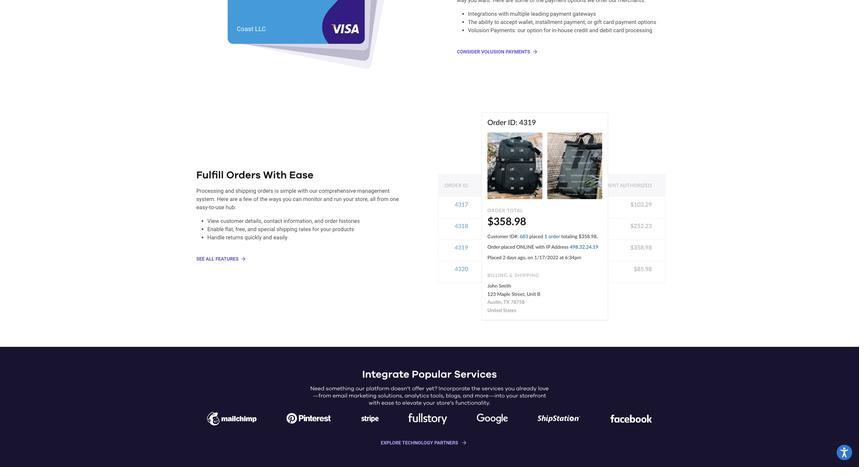 Task type: locate. For each thing, give the bounding box(es) containing it.
our up marketing
[[356, 386, 365, 392]]

your down order
[[321, 226, 331, 233]]

volusion
[[468, 27, 489, 34]]

0 horizontal spatial shipping
[[235, 188, 256, 194]]

consider
[[457, 49, 480, 55]]

1 vertical spatial shipping
[[277, 226, 297, 233]]

0 horizontal spatial our
[[309, 188, 317, 194]]

integrate popular services
[[362, 370, 497, 380]]

1 horizontal spatial with
[[369, 401, 380, 406]]

something
[[326, 386, 354, 392]]

quickly
[[245, 235, 262, 241]]

you left "already"
[[505, 386, 515, 392]]

our inside processing and shipping orders is simple with our comprehensive management system. here are a few of the ways you can monitor and run your store, all from one easy-to-use hub:
[[309, 188, 317, 194]]

to-
[[209, 204, 216, 211]]

and down special
[[263, 235, 272, 241]]

the down services
[[471, 386, 480, 392]]

1 vertical spatial arrow_forward
[[240, 256, 247, 262]]

stripe logo image
[[361, 416, 379, 423]]

shipping up few
[[235, 188, 256, 194]]

1 horizontal spatial for
[[544, 27, 551, 34]]

0 horizontal spatial arrow_forward
[[240, 256, 247, 262]]

0 vertical spatial with
[[498, 11, 509, 17]]

for right rates
[[312, 226, 319, 233]]

monitor
[[303, 196, 322, 203]]

1 horizontal spatial you
[[505, 386, 515, 392]]

payment up installment on the right top of page
[[550, 11, 571, 17]]

2 horizontal spatial arrow_forward
[[532, 49, 538, 55]]

fulfill
[[196, 170, 224, 181]]

2 horizontal spatial our
[[517, 27, 525, 34]]

our down wallet,
[[517, 27, 525, 34]]

0 horizontal spatial the
[[260, 196, 268, 203]]

2 vertical spatial arrow_forward
[[461, 440, 467, 447]]

shipstation logo image
[[537, 416, 581, 423]]

0 horizontal spatial payment
[[550, 11, 571, 17]]

2 horizontal spatial with
[[498, 11, 509, 17]]

one
[[390, 196, 399, 203]]

integrate
[[362, 370, 409, 380]]

0 vertical spatial you
[[283, 196, 291, 203]]

0 vertical spatial for
[[544, 27, 551, 34]]

few
[[243, 196, 252, 203]]

the inside processing and shipping orders is simple with our comprehensive management system. here are a few of the ways you can monitor and run your store, all from one easy-to-use hub:
[[260, 196, 268, 203]]

for inside view customer details, contact information, and order histories enable flat, free, and special shipping rates for your products handle returns quickly and easily
[[312, 226, 319, 233]]

comprehensive
[[319, 188, 356, 194]]

you
[[283, 196, 291, 203], [505, 386, 515, 392]]

email
[[333, 394, 347, 399]]

arrow_forward right features
[[240, 256, 247, 262]]

platform
[[366, 386, 389, 392]]

for left 'in-'
[[544, 27, 551, 34]]

already
[[516, 386, 537, 392]]

ease
[[381, 401, 394, 406]]

card right debit at the top of the page
[[613, 27, 624, 34]]

shipping
[[235, 188, 256, 194], [277, 226, 297, 233]]

and
[[589, 27, 598, 34], [225, 188, 234, 194], [323, 196, 333, 203], [314, 218, 323, 225], [247, 226, 256, 233], [263, 235, 272, 241], [463, 394, 473, 399]]

1 vertical spatial for
[[312, 226, 319, 233]]

you inside processing and shipping orders is simple with our comprehensive management system. here are a few of the ways you can monitor and run your store, all from one easy-to-use hub:
[[283, 196, 291, 203]]

0 vertical spatial shipping
[[235, 188, 256, 194]]

for
[[544, 27, 551, 34], [312, 226, 319, 233]]

credit
[[574, 27, 588, 34]]

special
[[258, 226, 275, 233]]

1 vertical spatial the
[[471, 386, 480, 392]]

0 vertical spatial arrow_forward
[[532, 49, 538, 55]]

fullstory logo image
[[408, 414, 447, 425]]

easily
[[273, 235, 287, 241]]

to
[[494, 19, 499, 25], [395, 401, 401, 406]]

processing and shipping orders is simple with our comprehensive management system. here are a few of the ways you can monitor and run your store, all from one easy-to-use hub:
[[196, 188, 399, 211]]

here
[[217, 196, 228, 203]]

payments
[[506, 49, 530, 55]]

our up 'monitor'
[[309, 188, 317, 194]]

or
[[587, 19, 592, 25]]

yet?
[[426, 386, 437, 392]]

1 vertical spatial our
[[309, 188, 317, 194]]

2 vertical spatial our
[[356, 386, 365, 392]]

debit
[[600, 27, 612, 34]]

solutions,
[[378, 394, 403, 399]]

1 vertical spatial with
[[298, 188, 308, 194]]

card
[[603, 19, 614, 25], [613, 27, 624, 34]]

1 vertical spatial you
[[505, 386, 515, 392]]

—from
[[313, 394, 331, 399]]

1 vertical spatial to
[[395, 401, 401, 406]]

offer
[[412, 386, 425, 392]]

payments:
[[490, 27, 516, 34]]

shipping up easily
[[277, 226, 297, 233]]

and up "functionality."
[[463, 394, 473, 399]]

our inside integrations with multiple leading payment gateways the ability to accept wallet, installment payment, or gift card payment options volusion payments: our option for in-house credit and debit card processing
[[517, 27, 525, 34]]

arrow_forward right partners
[[461, 440, 467, 447]]

payment up processing
[[615, 19, 636, 25]]

our
[[517, 27, 525, 34], [309, 188, 317, 194], [356, 386, 365, 392]]

doesn't
[[391, 386, 411, 392]]

to right ease
[[395, 401, 401, 406]]

arrow_forward right payments at right top
[[532, 49, 538, 55]]

need
[[310, 386, 324, 392]]

payment
[[550, 11, 571, 17], [615, 19, 636, 25]]

popular
[[412, 370, 452, 380]]

use
[[216, 204, 224, 211]]

1 horizontal spatial payment
[[615, 19, 636, 25]]

0 vertical spatial payment
[[550, 11, 571, 17]]

arrow_forward for integrate popular services
[[461, 440, 467, 447]]

ability
[[478, 19, 493, 25]]

tools,
[[430, 394, 444, 399]]

is
[[275, 188, 279, 194]]

2 vertical spatial with
[[369, 401, 380, 406]]

order info image
[[438, 112, 665, 321]]

with left ease
[[369, 401, 380, 406]]

your right run
[[343, 196, 354, 203]]

0 vertical spatial our
[[517, 27, 525, 34]]

the
[[260, 196, 268, 203], [471, 386, 480, 392]]

for inside integrations with multiple leading payment gateways the ability to accept wallet, installment payment, or gift card payment options volusion payments: our option for in-house credit and debit card processing
[[544, 27, 551, 34]]

you inside need something our platform doesn't offer yet? incorporate the services you already love —from email marketing solutions, analytics tools, blogs, and more—into your storefront with ease to elevate your store's functionality.
[[505, 386, 515, 392]]

our inside need something our platform doesn't offer yet? incorporate the services you already love —from email marketing solutions, analytics tools, blogs, and more—into your storefront with ease to elevate your store's functionality.
[[356, 386, 365, 392]]

technology
[[402, 441, 433, 446]]

view customer details, contact information, and order histories enable flat, free, and special shipping rates for your products handle returns quickly and easily
[[207, 218, 360, 241]]

0 vertical spatial the
[[260, 196, 268, 203]]

see all features arrow_forward
[[196, 256, 247, 262]]

the inside need something our platform doesn't offer yet? incorporate the services you already love —from email marketing solutions, analytics tools, blogs, and more—into your storefront with ease to elevate your store's functionality.
[[471, 386, 480, 392]]

explore technology partners arrow_forward
[[381, 440, 467, 447]]

you down simple at the top left of page
[[283, 196, 291, 203]]

facebook logo image
[[610, 415, 652, 424]]

the right of
[[260, 196, 268, 203]]

with inside need something our platform doesn't offer yet? incorporate the services you already love —from email marketing solutions, analytics tools, blogs, and more—into your storefront with ease to elevate your store's functionality.
[[369, 401, 380, 406]]

orders
[[258, 188, 273, 194]]

easy-
[[196, 204, 209, 211]]

0 horizontal spatial to
[[395, 401, 401, 406]]

1 horizontal spatial to
[[494, 19, 499, 25]]

1 vertical spatial card
[[613, 27, 624, 34]]

wallet,
[[518, 19, 534, 25]]

to inside need something our platform doesn't offer yet? incorporate the services you already love —from email marketing solutions, analytics tools, blogs, and more—into your storefront with ease to elevate your store's functionality.
[[395, 401, 401, 406]]

0 horizontal spatial you
[[283, 196, 291, 203]]

handle
[[207, 235, 225, 241]]

1 vertical spatial payment
[[615, 19, 636, 25]]

explore
[[381, 441, 401, 446]]

1 horizontal spatial arrow_forward
[[461, 440, 467, 447]]

0 vertical spatial to
[[494, 19, 499, 25]]

are
[[230, 196, 237, 203]]

0 horizontal spatial for
[[312, 226, 319, 233]]

your down "already"
[[506, 394, 518, 399]]

store,
[[355, 196, 369, 203]]

1 horizontal spatial shipping
[[277, 226, 297, 233]]

card up debit at the top of the page
[[603, 19, 614, 25]]

with up accept
[[498, 11, 509, 17]]

and down or
[[589, 27, 598, 34]]

1 horizontal spatial the
[[471, 386, 480, 392]]

with
[[498, 11, 509, 17], [298, 188, 308, 194], [369, 401, 380, 406]]

products
[[332, 226, 354, 233]]

to up payments:
[[494, 19, 499, 25]]

0 horizontal spatial with
[[298, 188, 308, 194]]

with up can
[[298, 188, 308, 194]]

1 horizontal spatial our
[[356, 386, 365, 392]]

0 vertical spatial card
[[603, 19, 614, 25]]



Task type: vqa. For each thing, say whether or not it's contained in the screenshot.
the bottom FREE
no



Task type: describe. For each thing, give the bounding box(es) containing it.
and up "quickly"
[[247, 226, 256, 233]]

can
[[293, 196, 302, 203]]

free,
[[235, 226, 246, 233]]

options
[[638, 19, 656, 25]]

with
[[263, 170, 287, 181]]

integrations
[[468, 11, 497, 17]]

system.
[[196, 196, 216, 203]]

partners
[[434, 441, 458, 446]]

your inside view customer details, contact information, and order histories enable flat, free, and special shipping rates for your products handle returns quickly and easily
[[321, 226, 331, 233]]

analytics
[[404, 394, 429, 399]]

leading
[[531, 11, 549, 17]]

storefront
[[520, 394, 546, 399]]

features
[[215, 257, 239, 262]]

ways
[[269, 196, 281, 203]]

and inside need something our platform doesn't offer yet? incorporate the services you already love —from email marketing solutions, analytics tools, blogs, and more—into your storefront with ease to elevate your store's functionality.
[[463, 394, 473, 399]]

of
[[253, 196, 258, 203]]

installment
[[535, 19, 562, 25]]

gateways
[[573, 11, 596, 17]]

see
[[196, 257, 205, 262]]

and left order
[[314, 218, 323, 225]]

payment,
[[564, 19, 586, 25]]

incorporate
[[439, 386, 470, 392]]

returns
[[226, 235, 243, 241]]

pinterest logo image
[[286, 414, 332, 425]]

mailchimp logo image
[[207, 413, 257, 426]]

your down tools,
[[423, 401, 435, 406]]

and up are
[[225, 188, 234, 194]]

google logo image
[[477, 414, 508, 425]]

processing
[[196, 188, 224, 194]]

arrow_forward for fulfill orders with ease
[[240, 256, 247, 262]]

management
[[357, 188, 390, 194]]

marketing
[[349, 394, 377, 399]]

all
[[370, 196, 376, 203]]

gift
[[594, 19, 602, 25]]

functionality.
[[455, 401, 490, 406]]

enable
[[207, 226, 224, 233]]

with inside integrations with multiple leading payment gateways the ability to accept wallet, installment payment, or gift card payment options volusion payments: our option for in-house credit and debit card processing
[[498, 11, 509, 17]]

simple
[[280, 188, 296, 194]]

run
[[334, 196, 342, 203]]

option
[[527, 27, 542, 34]]

card image image
[[228, 0, 387, 70]]

to inside integrations with multiple leading payment gateways the ability to accept wallet, installment payment, or gift card payment options volusion payments: our option for in-house credit and debit card processing
[[494, 19, 499, 25]]

consider volusion payments arrow_forward
[[457, 49, 538, 55]]

orders
[[226, 170, 261, 181]]

and left run
[[323, 196, 333, 203]]

information,
[[284, 218, 313, 225]]

in-
[[552, 27, 558, 34]]

store's
[[437, 401, 454, 406]]

contact
[[264, 218, 282, 225]]

fulfill orders with ease
[[196, 170, 313, 181]]

need something our platform doesn't offer yet? incorporate the services you already love —from email marketing solutions, analytics tools, blogs, and more—into your storefront with ease to elevate your store's functionality.
[[310, 386, 549, 406]]

hub:
[[226, 204, 236, 211]]

integrations with multiple leading payment gateways the ability to accept wallet, installment payment, or gift card payment options volusion payments: our option for in-house credit and debit card processing
[[468, 11, 656, 34]]

with inside processing and shipping orders is simple with our comprehensive management system. here are a few of the ways you can monitor and run your store, all from one easy-to-use hub:
[[298, 188, 308, 194]]

the
[[468, 19, 477, 25]]

blogs,
[[446, 394, 461, 399]]

all
[[206, 257, 214, 262]]

customer
[[221, 218, 244, 225]]

processing
[[625, 27, 652, 34]]

open accessibe: accessibility options, statement and help image
[[841, 448, 848, 458]]

more—into
[[475, 394, 505, 399]]

services
[[454, 370, 497, 380]]

flat,
[[225, 226, 234, 233]]

shipping inside view customer details, contact information, and order histories enable flat, free, and special shipping rates for your products handle returns quickly and easily
[[277, 226, 297, 233]]

ease
[[289, 170, 313, 181]]

love
[[538, 386, 549, 392]]

a
[[239, 196, 242, 203]]

details,
[[245, 218, 262, 225]]

shipping inside processing and shipping orders is simple with our comprehensive management system. here are a few of the ways you can monitor and run your store, all from one easy-to-use hub:
[[235, 188, 256, 194]]

view
[[207, 218, 219, 225]]

your inside processing and shipping orders is simple with our comprehensive management system. here are a few of the ways you can monitor and run your store, all from one easy-to-use hub:
[[343, 196, 354, 203]]

order
[[325, 218, 338, 225]]

and inside integrations with multiple leading payment gateways the ability to accept wallet, installment payment, or gift card payment options volusion payments: our option for in-house credit and debit card processing
[[589, 27, 598, 34]]

from
[[377, 196, 389, 203]]

accept
[[501, 19, 517, 25]]

house
[[558, 27, 573, 34]]

histories
[[339, 218, 360, 225]]

multiple
[[510, 11, 530, 17]]

services
[[482, 386, 504, 392]]

volusion
[[481, 49, 504, 55]]

rates
[[299, 226, 311, 233]]



